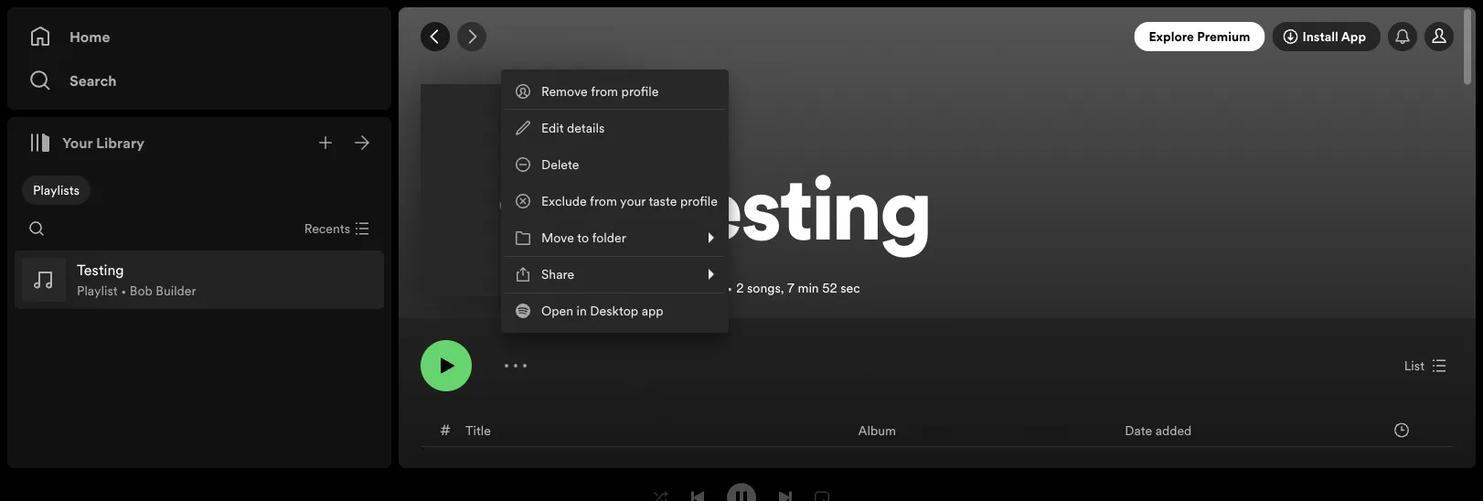 Task type: locate. For each thing, give the bounding box(es) containing it.
none search field inside main element
[[22, 214, 51, 243]]

date
[[1125, 422, 1153, 439]]

delete
[[542, 156, 579, 173]]

from
[[591, 83, 618, 100], [590, 193, 617, 210]]

# row
[[422, 414, 1454, 447]]

search
[[70, 70, 117, 91]]

1 horizontal spatial profile
[[681, 193, 718, 210]]

list
[[1405, 357, 1425, 375]]

1 vertical spatial profile
[[681, 193, 718, 210]]

7
[[788, 279, 795, 296]]

duration element
[[1395, 423, 1410, 438]]

list item
[[15, 251, 384, 309]]

0 horizontal spatial builder
[[156, 282, 196, 300]]

your library
[[62, 133, 145, 153]]

delete button
[[505, 146, 725, 183]]

builder inside group
[[156, 282, 196, 300]]

group
[[15, 251, 384, 309]]

remove
[[542, 83, 588, 100]]

1 horizontal spatial bob
[[655, 279, 678, 296]]

your library button
[[22, 124, 152, 161]]

,
[[781, 279, 785, 296]]

None search field
[[22, 214, 51, 243]]

top bar and user menu element
[[399, 7, 1477, 66]]

app
[[1342, 28, 1367, 45]]

edit
[[542, 119, 564, 137]]

2 cell from the left
[[467, 464, 702, 501]]

playlist • bob builder
[[77, 282, 196, 300]]

exclude
[[542, 193, 587, 210]]

0 vertical spatial profile
[[622, 83, 659, 100]]

app
[[642, 302, 664, 320]]

to
[[577, 229, 589, 247]]

builder left 2
[[681, 279, 724, 296]]

from left your
[[590, 193, 617, 210]]

profile right taste
[[681, 193, 718, 210]]

from up edit details button
[[591, 83, 618, 100]]

bob builder
[[655, 279, 724, 296]]

disable repeat image
[[815, 491, 830, 501]]

remove from profile button
[[505, 73, 725, 110]]

title
[[466, 422, 491, 439]]

1 cell from the left
[[437, 464, 452, 501]]

builder
[[681, 279, 724, 296], [156, 282, 196, 300]]

choose
[[480, 212, 531, 232]]

from inside remove from profile button
[[591, 83, 618, 100]]

0 vertical spatial from
[[591, 83, 618, 100]]

cell
[[437, 464, 452, 501], [467, 464, 702, 501], [859, 464, 1042, 501], [1125, 464, 1208, 501], [1337, 464, 1438, 501]]

edit details
[[542, 119, 605, 137]]

home
[[70, 27, 110, 47]]

share button
[[505, 256, 725, 293]]

open in desktop app button
[[505, 293, 725, 329]]

1 vertical spatial from
[[590, 193, 617, 210]]

move to folder button
[[505, 220, 725, 256]]

exclude from your taste profile button
[[505, 183, 725, 220]]

List button
[[1398, 351, 1455, 381]]

install app
[[1303, 28, 1367, 45]]

pause image
[[735, 491, 749, 501]]

profile up edit details button
[[622, 83, 659, 100]]

Playlists checkbox
[[22, 176, 91, 205]]

Disable repeat checkbox
[[808, 483, 837, 501]]

open
[[542, 302, 574, 320]]

explore premium button
[[1135, 22, 1266, 51]]

Recents, List view field
[[290, 214, 381, 243]]

from inside exclude from your taste profile button
[[590, 193, 617, 210]]

menu
[[501, 70, 729, 333]]

testing
[[655, 173, 932, 261]]

explore premium
[[1149, 28, 1251, 45]]

enable shuffle image
[[654, 491, 669, 501]]

menu containing remove from profile
[[501, 70, 729, 333]]

list item containing playlist
[[15, 251, 384, 309]]

search link
[[29, 62, 370, 99]]

premium
[[1198, 28, 1251, 45]]

5 cell from the left
[[1337, 464, 1438, 501]]

builder right the •
[[156, 282, 196, 300]]

bob up app
[[655, 279, 678, 296]]

share
[[542, 266, 575, 283]]

details
[[567, 119, 605, 137]]

edit details button
[[505, 110, 725, 146]]

added
[[1156, 422, 1192, 439]]

group containing playlist
[[15, 251, 384, 309]]

folder
[[592, 229, 626, 247]]

0 horizontal spatial bob
[[130, 282, 153, 300]]

list item inside main element
[[15, 251, 384, 309]]

profile
[[622, 83, 659, 100], [681, 193, 718, 210]]

2 songs , 7 min 52 sec
[[737, 279, 861, 296]]

bob
[[655, 279, 678, 296], [130, 282, 153, 300]]

bob right the •
[[130, 282, 153, 300]]

1 horizontal spatial builder
[[681, 279, 724, 296]]

explore
[[1149, 28, 1195, 45]]



Task type: vqa. For each thing, say whether or not it's contained in the screenshot.
"-"
no



Task type: describe. For each thing, give the bounding box(es) containing it.
photo
[[535, 212, 574, 232]]

install
[[1303, 28, 1339, 45]]

sec
[[841, 279, 861, 296]]

min
[[798, 279, 819, 296]]

exclude from your taste profile
[[542, 193, 718, 210]]

playlist
[[77, 282, 118, 300]]

main element
[[7, 7, 392, 468]]

your
[[620, 193, 646, 210]]

move to folder
[[542, 229, 626, 247]]

duration image
[[1395, 423, 1410, 438]]

# column header
[[440, 414, 451, 446]]

recents
[[304, 220, 350, 237]]

library
[[96, 133, 145, 153]]

•
[[121, 282, 126, 300]]

go forward image
[[465, 29, 479, 44]]

date added
[[1125, 422, 1192, 439]]

install app link
[[1273, 22, 1381, 51]]

taste
[[649, 193, 677, 210]]

search in your library image
[[29, 221, 44, 236]]

0 horizontal spatial profile
[[622, 83, 659, 100]]

4 cell from the left
[[1125, 464, 1208, 501]]

from for your
[[590, 193, 617, 210]]

songs
[[747, 279, 781, 296]]

group inside main element
[[15, 251, 384, 309]]

bob builder link
[[655, 279, 724, 296]]

what's new image
[[1396, 29, 1411, 44]]

choose photo button
[[421, 84, 633, 296]]

playlists
[[33, 182, 80, 199]]

2
[[737, 279, 744, 296]]

your
[[62, 133, 93, 153]]

#
[[440, 420, 451, 440]]

remove from profile
[[542, 83, 659, 100]]

3 cell from the left
[[859, 464, 1042, 501]]

testing grid
[[400, 414, 1476, 501]]

choose photo
[[480, 212, 574, 232]]

desktop
[[590, 302, 639, 320]]

52
[[823, 279, 838, 296]]

home link
[[29, 18, 370, 55]]

testing button
[[655, 166, 1455, 272]]

in
[[577, 302, 587, 320]]

previous image
[[691, 491, 705, 501]]

move
[[542, 229, 574, 247]]

go back image
[[428, 29, 443, 44]]

album
[[859, 422, 897, 439]]

bob inside main element
[[130, 282, 153, 300]]

from for profile
[[591, 83, 618, 100]]

next image
[[779, 491, 793, 501]]

open in desktop app
[[542, 302, 664, 320]]



